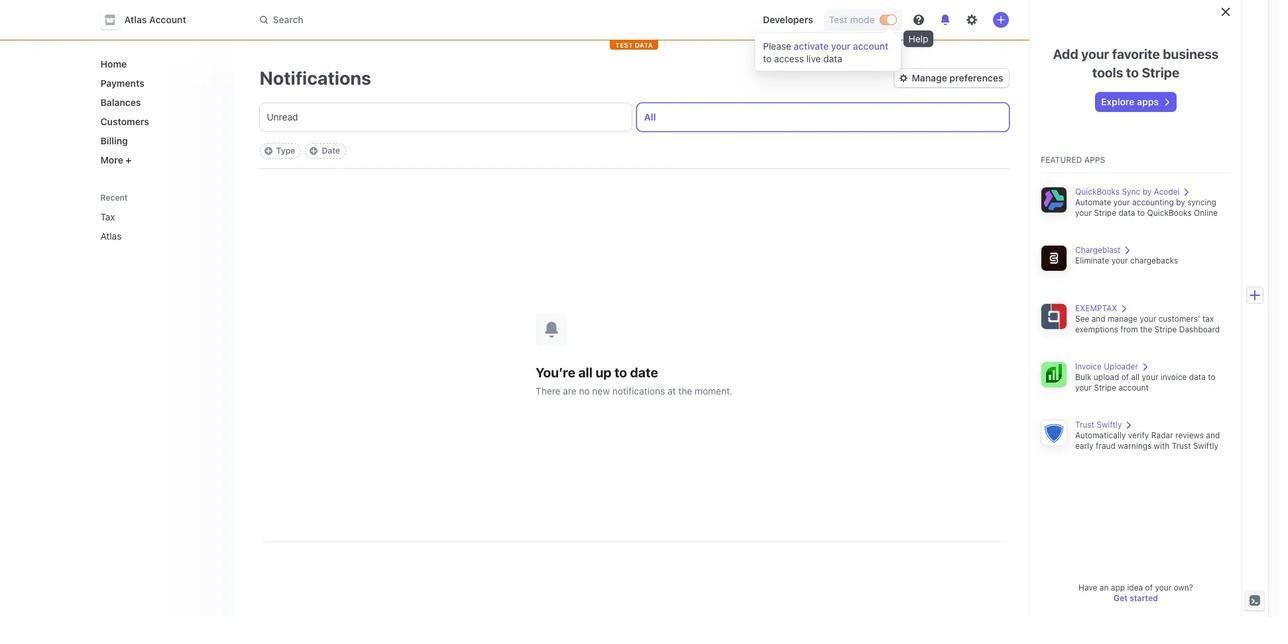 Task type: describe. For each thing, give the bounding box(es) containing it.
search
[[273, 14, 303, 25]]

get started link
[[1114, 594, 1158, 604]]

recent element
[[87, 206, 233, 247]]

mode
[[850, 14, 875, 25]]

new
[[592, 385, 610, 397]]

your inside add your favorite business tools to stripe
[[1081, 46, 1109, 62]]

manage
[[912, 72, 947, 84]]

atlas for atlas
[[100, 231, 122, 242]]

you're
[[536, 365, 575, 380]]

tax
[[100, 211, 115, 223]]

at
[[668, 385, 676, 397]]

upload
[[1094, 373, 1119, 383]]

by inside automate your accounting by syncing your stripe data to quickbooks online
[[1176, 198, 1185, 207]]

quickbooks inside automate your accounting by syncing your stripe data to quickbooks online
[[1147, 208, 1192, 218]]

please activate your account to access live data
[[763, 40, 888, 64]]

test
[[615, 41, 633, 49]]

access
[[774, 53, 804, 64]]

Search search field
[[252, 8, 625, 32]]

core navigation links element
[[95, 53, 222, 171]]

apps
[[1137, 96, 1159, 107]]

warnings
[[1118, 442, 1152, 451]]

of inside bulk upload of all your invoice data to your stripe account
[[1121, 373, 1129, 383]]

exemptax image
[[1041, 304, 1067, 330]]

home
[[100, 58, 127, 70]]

billing
[[100, 135, 128, 147]]

automate
[[1075, 198, 1111, 207]]

date
[[322, 146, 340, 156]]

reviews
[[1175, 431, 1204, 441]]

atlas account button
[[100, 11, 199, 29]]

explore apps
[[1101, 96, 1159, 107]]

app
[[1111, 583, 1125, 593]]

the inside 'see and manage your customers' tax exemptions from the stripe dashboard'
[[1140, 325, 1152, 335]]

from
[[1121, 325, 1138, 335]]

date
[[630, 365, 658, 380]]

notifications
[[260, 67, 371, 89]]

sync
[[1122, 187, 1140, 197]]

live
[[806, 53, 821, 64]]

atlas account
[[124, 14, 186, 25]]

0 vertical spatial trust
[[1075, 420, 1094, 430]]

please
[[763, 40, 791, 52]]

manage preferences
[[912, 72, 1003, 84]]

developers
[[763, 14, 813, 25]]

to inside automate your accounting by syncing your stripe data to quickbooks online
[[1137, 208, 1145, 218]]

and inside automatically verify radar reviews and early fraud warnings with trust swiftly
[[1206, 431, 1220, 441]]

idea
[[1127, 583, 1143, 593]]

up
[[596, 365, 612, 380]]

to inside you're all up to date there are no new notifications at the moment.
[[614, 365, 627, 380]]

payments link
[[95, 72, 222, 94]]

0 vertical spatial swiftly
[[1097, 420, 1122, 430]]

test data
[[615, 41, 653, 49]]

business
[[1163, 46, 1219, 62]]

pin to navigation image
[[210, 212, 221, 222]]

settings image
[[966, 15, 977, 25]]

of inside 'have an app idea of your own? get started'
[[1145, 583, 1153, 593]]

manage preferences link
[[895, 69, 1009, 88]]

bulk
[[1075, 373, 1091, 383]]

customers link
[[95, 111, 222, 133]]

your down quickbooks sync by acodei
[[1114, 198, 1130, 207]]

acodei
[[1154, 187, 1180, 197]]

your down automate
[[1075, 208, 1092, 218]]

see
[[1075, 314, 1089, 324]]

stripe inside add your favorite business tools to stripe
[[1142, 65, 1180, 80]]

account
[[149, 14, 186, 25]]

help image
[[913, 15, 924, 25]]

trust swiftly
[[1075, 420, 1122, 430]]

your inside 'see and manage your customers' tax exemptions from the stripe dashboard'
[[1140, 314, 1156, 324]]

exemptax
[[1075, 304, 1117, 314]]

you're all up to date there are no new notifications at the moment.
[[536, 365, 732, 397]]

quickbooks sync by acodei image
[[1041, 187, 1067, 213]]

all button
[[637, 103, 1009, 131]]

uploader
[[1104, 362, 1138, 372]]

add your favorite business tools to stripe
[[1053, 46, 1219, 80]]

syncing
[[1187, 198, 1216, 207]]

trust swiftly image
[[1041, 420, 1067, 447]]

exemptions
[[1075, 325, 1118, 335]]

more +
[[100, 154, 132, 166]]

verify
[[1128, 431, 1149, 441]]

0 vertical spatial by
[[1143, 187, 1152, 197]]

notifications
[[612, 385, 665, 397]]

started
[[1130, 594, 1158, 604]]

invoice uploader
[[1075, 362, 1138, 372]]

test
[[829, 14, 848, 25]]

pin to navigation image
[[210, 231, 221, 242]]

favorite
[[1112, 46, 1160, 62]]

unread
[[267, 111, 298, 123]]

manage
[[1108, 314, 1138, 324]]

recent navigation links element
[[87, 187, 233, 247]]

atlas for atlas account
[[124, 14, 147, 25]]

unread button
[[260, 103, 631, 131]]

have
[[1079, 583, 1097, 593]]

explore
[[1101, 96, 1135, 107]]

own?
[[1174, 583, 1193, 593]]

the inside you're all up to date there are no new notifications at the moment.
[[678, 385, 692, 397]]

account inside bulk upload of all your invoice data to your stripe account
[[1119, 383, 1149, 393]]

accounting
[[1132, 198, 1174, 207]]

have an app idea of your own? get started
[[1079, 583, 1193, 604]]

your down bulk
[[1075, 383, 1092, 393]]



Task type: vqa. For each thing, say whether or not it's contained in the screenshot.
with at the right of the page
yes



Task type: locate. For each thing, give the bounding box(es) containing it.
help tooltip
[[903, 30, 934, 47]]

0 vertical spatial atlas
[[124, 14, 147, 25]]

get
[[1114, 594, 1128, 604]]

tab list containing unread
[[260, 103, 1009, 131]]

1 horizontal spatial the
[[1140, 325, 1152, 335]]

all
[[644, 111, 656, 123]]

recent
[[100, 193, 128, 203]]

with
[[1154, 442, 1170, 451]]

quickbooks
[[1075, 187, 1120, 197], [1147, 208, 1192, 218]]

the right from
[[1140, 325, 1152, 335]]

1 vertical spatial atlas
[[100, 231, 122, 242]]

quickbooks up automate
[[1075, 187, 1120, 197]]

atlas left account
[[124, 14, 147, 25]]

0 horizontal spatial trust
[[1075, 420, 1094, 430]]

and right reviews
[[1206, 431, 1220, 441]]

1 vertical spatial and
[[1206, 431, 1220, 441]]

bulk upload of all your invoice data to your stripe account
[[1075, 373, 1216, 393]]

stripe inside bulk upload of all your invoice data to your stripe account
[[1094, 383, 1116, 393]]

0 vertical spatial and
[[1092, 314, 1106, 324]]

to down "favorite"
[[1126, 65, 1139, 80]]

tax link
[[95, 206, 204, 228]]

the
[[1140, 325, 1152, 335], [678, 385, 692, 397]]

to down accounting
[[1137, 208, 1145, 218]]

of up started
[[1145, 583, 1153, 593]]

of down uploader
[[1121, 373, 1129, 383]]

activate your account link
[[794, 40, 888, 52]]

tax
[[1202, 314, 1214, 324]]

featured
[[1041, 155, 1082, 165]]

data
[[635, 41, 653, 49]]

1 horizontal spatial swiftly
[[1193, 442, 1219, 451]]

all left up
[[578, 365, 593, 380]]

chargebacks
[[1130, 256, 1178, 266]]

activate
[[794, 40, 829, 52]]

by down acodei
[[1176, 198, 1185, 207]]

payments
[[100, 78, 144, 89]]

1 horizontal spatial and
[[1206, 431, 1220, 441]]

invoice uploader image
[[1041, 362, 1067, 388]]

1 horizontal spatial all
[[1131, 373, 1140, 383]]

tab list
[[260, 103, 1009, 131]]

your right manage
[[1140, 314, 1156, 324]]

featured apps
[[1041, 155, 1105, 165]]

data inside bulk upload of all your invoice data to your stripe account
[[1189, 373, 1206, 383]]

swiftly inside automatically verify radar reviews and early fraud warnings with trust swiftly
[[1193, 442, 1219, 451]]

of
[[1121, 373, 1129, 383], [1145, 583, 1153, 593]]

to right invoice
[[1208, 373, 1216, 383]]

0 horizontal spatial account
[[853, 40, 888, 52]]

0 vertical spatial data
[[823, 53, 842, 64]]

2 horizontal spatial data
[[1189, 373, 1206, 383]]

your inside 'have an app idea of your own? get started'
[[1155, 583, 1172, 593]]

1 vertical spatial account
[[1119, 383, 1149, 393]]

1 vertical spatial swiftly
[[1193, 442, 1219, 451]]

early
[[1075, 442, 1094, 451]]

1 vertical spatial quickbooks
[[1147, 208, 1192, 218]]

type
[[276, 146, 295, 156]]

0 horizontal spatial swiftly
[[1097, 420, 1122, 430]]

invoice
[[1161, 373, 1187, 383]]

all down uploader
[[1131, 373, 1140, 383]]

and inside 'see and manage your customers' tax exemptions from the stripe dashboard'
[[1092, 314, 1106, 324]]

0 horizontal spatial data
[[823, 53, 842, 64]]

0 horizontal spatial the
[[678, 385, 692, 397]]

+
[[126, 154, 132, 166]]

more
[[100, 154, 123, 166]]

1 horizontal spatial atlas
[[124, 14, 147, 25]]

quickbooks sync by acodei
[[1075, 187, 1180, 197]]

all inside you're all up to date there are no new notifications at the moment.
[[578, 365, 593, 380]]

0 horizontal spatial and
[[1092, 314, 1106, 324]]

trust up automatically
[[1075, 420, 1094, 430]]

stripe down "favorite"
[[1142, 65, 1180, 80]]

swiftly up automatically
[[1097, 420, 1122, 430]]

stripe
[[1142, 65, 1180, 80], [1094, 208, 1116, 218], [1155, 325, 1177, 335], [1094, 383, 1116, 393]]

your left own?
[[1155, 583, 1172, 593]]

fraud
[[1096, 442, 1116, 451]]

data for activate
[[823, 53, 842, 64]]

account down uploader
[[1119, 383, 1149, 393]]

stripe down the upload at the right of page
[[1094, 383, 1116, 393]]

preferences
[[950, 72, 1003, 84]]

customers'
[[1159, 314, 1200, 324]]

explore apps link
[[1096, 93, 1176, 111]]

your up "tools"
[[1081, 46, 1109, 62]]

Search text field
[[252, 8, 625, 32]]

to down please
[[763, 53, 772, 64]]

apps
[[1084, 155, 1105, 165]]

your down the chargeblast
[[1112, 256, 1128, 266]]

data
[[823, 53, 842, 64], [1119, 208, 1135, 218], [1189, 373, 1206, 383]]

atlas inside recent element
[[100, 231, 122, 242]]

data inside automate your accounting by syncing your stripe data to quickbooks online
[[1119, 208, 1135, 218]]

see and manage your customers' tax exemptions from the stripe dashboard
[[1075, 314, 1220, 335]]

balances
[[100, 97, 141, 108]]

0 horizontal spatial all
[[578, 365, 593, 380]]

0 horizontal spatial by
[[1143, 187, 1152, 197]]

and up exemptions
[[1092, 314, 1106, 324]]

your
[[831, 40, 851, 52], [1081, 46, 1109, 62], [1114, 198, 1130, 207], [1075, 208, 1092, 218], [1112, 256, 1128, 266], [1140, 314, 1156, 324], [1142, 373, 1158, 383], [1075, 383, 1092, 393], [1155, 583, 1172, 593]]

atlas
[[124, 14, 147, 25], [100, 231, 122, 242]]

toolbar
[[260, 143, 346, 159]]

1 horizontal spatial account
[[1119, 383, 1149, 393]]

stripe down customers'
[[1155, 325, 1177, 335]]

eliminate
[[1075, 256, 1109, 266]]

all inside bulk upload of all your invoice data to your stripe account
[[1131, 373, 1140, 383]]

dashboard
[[1179, 325, 1220, 335]]

2 vertical spatial data
[[1189, 373, 1206, 383]]

chargeblast image
[[1041, 245, 1067, 272]]

add type image
[[264, 147, 272, 155]]

eliminate your chargebacks
[[1075, 256, 1178, 266]]

trust inside automatically verify radar reviews and early fraud warnings with trust swiftly
[[1172, 442, 1191, 451]]

your down "test" on the top of the page
[[831, 40, 851, 52]]

atlas link
[[95, 225, 204, 247]]

1 vertical spatial of
[[1145, 583, 1153, 593]]

0 horizontal spatial quickbooks
[[1075, 187, 1120, 197]]

test mode
[[829, 14, 875, 25]]

to inside bulk upload of all your invoice data to your stripe account
[[1208, 373, 1216, 383]]

0 horizontal spatial atlas
[[100, 231, 122, 242]]

1 horizontal spatial trust
[[1172, 442, 1191, 451]]

atlas down the tax
[[100, 231, 122, 242]]

toolbar containing type
[[260, 143, 346, 159]]

the right at
[[678, 385, 692, 397]]

to
[[763, 53, 772, 64], [1126, 65, 1139, 80], [1137, 208, 1145, 218], [614, 365, 627, 380], [1208, 373, 1216, 383]]

0 vertical spatial the
[[1140, 325, 1152, 335]]

1 horizontal spatial of
[[1145, 583, 1153, 593]]

0 vertical spatial account
[[853, 40, 888, 52]]

billing link
[[95, 130, 222, 152]]

automatically
[[1075, 431, 1126, 441]]

by up accounting
[[1143, 187, 1152, 197]]

1 horizontal spatial by
[[1176, 198, 1185, 207]]

stripe down automate
[[1094, 208, 1116, 218]]

1 vertical spatial trust
[[1172, 442, 1191, 451]]

to right up
[[614, 365, 627, 380]]

there
[[536, 385, 561, 397]]

your left invoice
[[1142, 373, 1158, 383]]

home link
[[95, 53, 222, 75]]

invoice
[[1075, 362, 1102, 372]]

1 horizontal spatial data
[[1119, 208, 1135, 218]]

data for your
[[1119, 208, 1135, 218]]

1 vertical spatial data
[[1119, 208, 1135, 218]]

to inside add your favorite business tools to stripe
[[1126, 65, 1139, 80]]

balances link
[[95, 91, 222, 113]]

customers
[[100, 116, 149, 127]]

1 vertical spatial the
[[678, 385, 692, 397]]

your inside please activate your account to access live data
[[831, 40, 851, 52]]

account inside please activate your account to access live data
[[853, 40, 888, 52]]

atlas inside button
[[124, 14, 147, 25]]

are
[[563, 385, 577, 397]]

chargeblast
[[1075, 245, 1121, 255]]

add
[[1053, 46, 1078, 62]]

all
[[578, 365, 593, 380], [1131, 373, 1140, 383]]

developers link
[[758, 9, 818, 30]]

stripe inside automate your accounting by syncing your stripe data to quickbooks online
[[1094, 208, 1116, 218]]

0 vertical spatial quickbooks
[[1075, 187, 1120, 197]]

0 vertical spatial of
[[1121, 373, 1129, 383]]

data inside please activate your account to access live data
[[823, 53, 842, 64]]

trust down reviews
[[1172, 442, 1191, 451]]

an
[[1100, 583, 1109, 593]]

tools
[[1092, 65, 1123, 80]]

data right invoice
[[1189, 373, 1206, 383]]

1 vertical spatial by
[[1176, 198, 1185, 207]]

add date image
[[310, 147, 318, 155]]

1 horizontal spatial quickbooks
[[1147, 208, 1192, 218]]

stripe inside 'see and manage your customers' tax exemptions from the stripe dashboard'
[[1155, 325, 1177, 335]]

swiftly down reviews
[[1193, 442, 1219, 451]]

help
[[909, 33, 928, 44]]

quickbooks down accounting
[[1147, 208, 1192, 218]]

0 horizontal spatial of
[[1121, 373, 1129, 383]]

moment.
[[695, 385, 732, 397]]

data down quickbooks sync by acodei
[[1119, 208, 1135, 218]]

to inside please activate your account to access live data
[[763, 53, 772, 64]]

data down activate your account link
[[823, 53, 842, 64]]

account down mode
[[853, 40, 888, 52]]

radar
[[1151, 431, 1173, 441]]

account
[[853, 40, 888, 52], [1119, 383, 1149, 393]]



